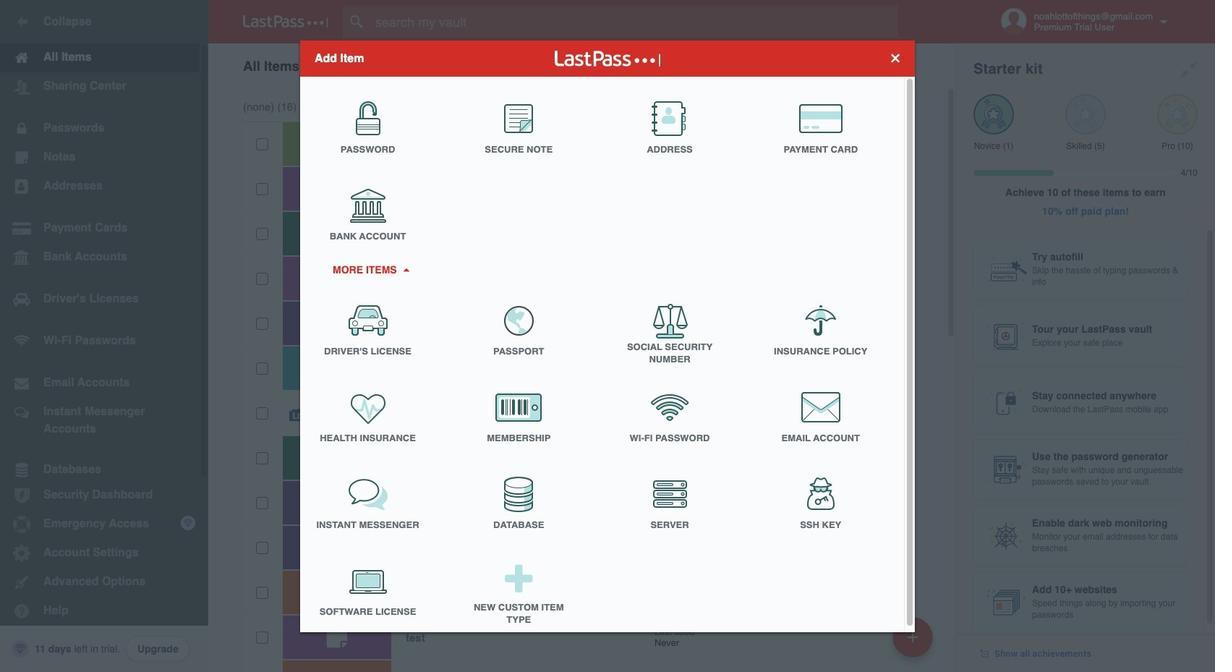 Task type: describe. For each thing, give the bounding box(es) containing it.
new item navigation
[[888, 613, 942, 672]]

lastpass image
[[243, 15, 329, 28]]

new item image
[[908, 632, 918, 642]]

main navigation navigation
[[0, 0, 208, 672]]

Search search field
[[343, 6, 921, 38]]



Task type: locate. For each thing, give the bounding box(es) containing it.
dialog
[[300, 40, 915, 636]]

caret right image
[[401, 268, 411, 271]]

search my vault text field
[[343, 6, 921, 38]]

vault options navigation
[[208, 43, 957, 87]]



